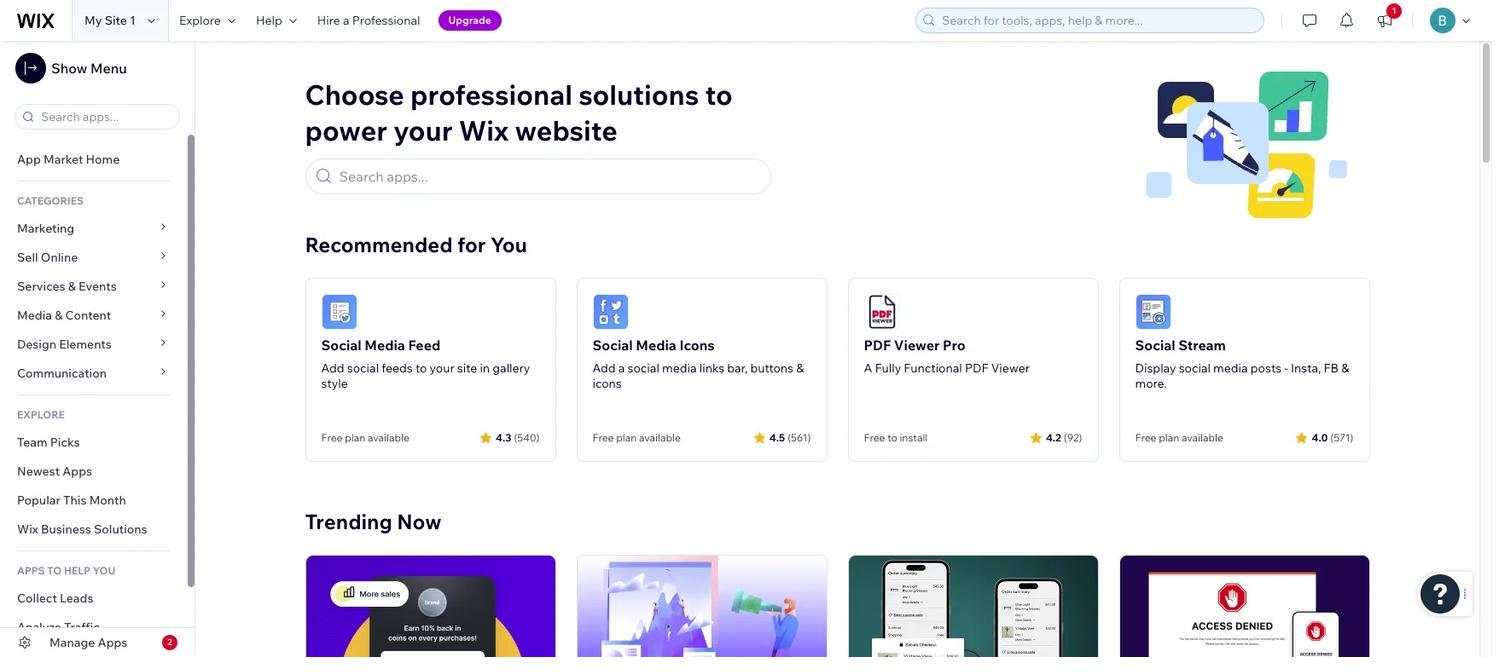 Task type: vqa. For each thing, say whether or not it's contained in the screenshot.


Task type: describe. For each thing, give the bounding box(es) containing it.
app market home
[[17, 152, 120, 167]]

popular
[[17, 493, 61, 509]]

popular this month link
[[0, 486, 188, 515]]

twism: your own coin & rewards poster image
[[306, 556, 555, 658]]

icons
[[680, 337, 715, 354]]

trending
[[305, 509, 392, 535]]

add for social media feed
[[321, 361, 344, 376]]

analyze
[[17, 620, 61, 636]]

content
[[65, 308, 111, 323]]

plan for feed
[[345, 432, 365, 445]]

4.0 (571)
[[1312, 431, 1354, 444]]

social inside social stream display social media posts - insta, fb & more.
[[1179, 361, 1211, 376]]

design elements
[[17, 337, 112, 352]]

to inside social media feed add social feeds to your site in gallery style
[[416, 361, 427, 376]]

explore
[[17, 409, 65, 422]]

4.3
[[496, 431, 512, 444]]

collect leads link
[[0, 585, 188, 614]]

power
[[305, 114, 388, 148]]

se ranking poster image
[[577, 556, 827, 658]]

media inside social stream display social media posts - insta, fb & more.
[[1214, 361, 1248, 376]]

plan for icons
[[616, 432, 637, 445]]

app market home link
[[0, 145, 188, 174]]

sidebar element
[[0, 41, 195, 658]]

services & events
[[17, 279, 117, 294]]

buttons
[[751, 361, 794, 376]]

collect
[[17, 591, 57, 607]]

media & content
[[17, 308, 111, 323]]

market
[[43, 152, 83, 167]]

reconvert upsell & cross sell poster image
[[849, 556, 1098, 658]]

popular this month
[[17, 493, 126, 509]]

communication
[[17, 366, 109, 381]]

available for display
[[1182, 432, 1224, 445]]

install
[[900, 432, 928, 445]]

gallery
[[493, 361, 530, 376]]

4.3 (540)
[[496, 431, 540, 444]]

social for social media feed
[[321, 337, 362, 354]]

1 vertical spatial pdf
[[965, 361, 989, 376]]

social for social media icons
[[593, 337, 633, 354]]

show menu
[[51, 60, 127, 77]]

sell
[[17, 250, 38, 265]]

& left content
[[55, 308, 63, 323]]

media & content link
[[0, 301, 188, 330]]

hire a professional
[[317, 13, 420, 28]]

wix inside sidebar element
[[17, 522, 38, 538]]

1 horizontal spatial viewer
[[991, 361, 1030, 376]]

social for social stream
[[1135, 337, 1176, 354]]

fully
[[875, 361, 901, 376]]

stream
[[1179, 337, 1226, 354]]

site
[[457, 361, 477, 376]]

your inside choose professional solutions to power your wix website
[[394, 114, 453, 148]]

social media icons add a social media links bar, buttons & icons
[[593, 337, 804, 392]]

bar,
[[727, 361, 748, 376]]

my site 1
[[84, 13, 136, 28]]

sell online link
[[0, 243, 188, 272]]

pro
[[943, 337, 966, 354]]

team picks
[[17, 435, 80, 451]]

wix inside choose professional solutions to power your wix website
[[459, 114, 509, 148]]

-
[[1285, 361, 1288, 376]]

manage apps
[[49, 636, 127, 651]]

business
[[41, 522, 91, 538]]

apps for manage apps
[[98, 636, 127, 651]]

this
[[63, 493, 87, 509]]

style
[[321, 376, 348, 392]]

more.
[[1135, 376, 1167, 392]]

0 horizontal spatial viewer
[[894, 337, 940, 354]]

design
[[17, 337, 56, 352]]

team picks link
[[0, 428, 188, 457]]

marketing link
[[0, 214, 188, 243]]

0 horizontal spatial pdf
[[864, 337, 891, 354]]

1 button
[[1366, 0, 1404, 41]]

free plan available for icons
[[593, 432, 681, 445]]

functional
[[904, 361, 963, 376]]

feed
[[408, 337, 441, 354]]

social media feed add social feeds to your site in gallery style
[[321, 337, 530, 392]]

posts
[[1251, 361, 1282, 376]]

help
[[256, 13, 282, 28]]

apps
[[17, 565, 45, 578]]

display
[[1135, 361, 1176, 376]]

app
[[17, 152, 41, 167]]

choose professional solutions to power your wix website
[[305, 78, 733, 148]]

pdf viewer pro a fully functional pdf viewer
[[864, 337, 1030, 376]]

menu
[[90, 60, 127, 77]]

free for pdf viewer pro
[[864, 432, 885, 445]]

& inside social stream display social media posts - insta, fb & more.
[[1342, 361, 1350, 376]]

picks
[[50, 435, 80, 451]]

a
[[864, 361, 872, 376]]

collect leads
[[17, 591, 93, 607]]

pdf viewer pro logo image
[[864, 294, 900, 330]]

4.0
[[1312, 431, 1328, 444]]

wix business solutions link
[[0, 515, 188, 544]]

free for social stream
[[1135, 432, 1157, 445]]

manage
[[49, 636, 95, 651]]

marketing
[[17, 221, 74, 236]]

analyze traffic link
[[0, 614, 188, 643]]

available for feed
[[368, 432, 410, 445]]

apps to help you
[[17, 565, 115, 578]]

2 horizontal spatial to
[[888, 432, 898, 445]]

now
[[397, 509, 442, 535]]

4.5
[[770, 431, 785, 444]]

media for social media icons
[[636, 337, 677, 354]]

2
[[167, 638, 172, 649]]



Task type: locate. For each thing, give the bounding box(es) containing it.
1 vertical spatial search apps... field
[[334, 160, 763, 194]]

available
[[368, 432, 410, 445], [639, 432, 681, 445], [1182, 432, 1224, 445]]

social stream logo image
[[1135, 294, 1171, 330]]

elements
[[59, 337, 112, 352]]

sell online
[[17, 250, 78, 265]]

0 vertical spatial pdf
[[864, 337, 891, 354]]

free plan available for display
[[1135, 432, 1224, 445]]

links
[[700, 361, 725, 376]]

newest apps link
[[0, 457, 188, 486]]

add for social media icons
[[593, 361, 616, 376]]

insta,
[[1291, 361, 1322, 376]]

2 vertical spatial to
[[888, 432, 898, 445]]

1 horizontal spatial available
[[639, 432, 681, 445]]

2 horizontal spatial free plan available
[[1135, 432, 1224, 445]]

social inside social media icons add a social media links bar, buttons & icons
[[628, 361, 660, 376]]

social down social media feed logo
[[321, 337, 362, 354]]

1
[[1392, 5, 1397, 16], [130, 13, 136, 28]]

0 vertical spatial your
[[394, 114, 453, 148]]

show
[[51, 60, 87, 77]]

available down social stream display social media posts - insta, fb & more.
[[1182, 432, 1224, 445]]

free left 'install'
[[864, 432, 885, 445]]

2 horizontal spatial media
[[636, 337, 677, 354]]

to
[[47, 565, 62, 578]]

events
[[79, 279, 117, 294]]

wix down professional
[[459, 114, 509, 148]]

social up the display
[[1135, 337, 1176, 354]]

media for social media feed
[[365, 337, 405, 354]]

3 plan from the left
[[1159, 432, 1180, 445]]

trending now
[[305, 509, 442, 535]]

traffic
[[64, 620, 100, 636]]

explore
[[179, 13, 221, 28]]

my
[[84, 13, 102, 28]]

free plan available
[[321, 432, 410, 445], [593, 432, 681, 445], [1135, 432, 1224, 445]]

(540)
[[514, 431, 540, 444]]

a right the hire
[[343, 13, 350, 28]]

social
[[347, 361, 379, 376], [628, 361, 660, 376], [1179, 361, 1211, 376]]

available down social media icons add a social media links bar, buttons & icons at bottom
[[639, 432, 681, 445]]

1 vertical spatial to
[[416, 361, 427, 376]]

2 social from the left
[[628, 361, 660, 376]]

in
[[480, 361, 490, 376]]

free plan available down icons
[[593, 432, 681, 445]]

to down feed
[[416, 361, 427, 376]]

social stream display social media posts - insta, fb & more.
[[1135, 337, 1350, 392]]

0 horizontal spatial free plan available
[[321, 432, 410, 445]]

social media feed logo image
[[321, 294, 357, 330]]

1 horizontal spatial free plan available
[[593, 432, 681, 445]]

media up feeds
[[365, 337, 405, 354]]

available down feeds
[[368, 432, 410, 445]]

social right icons
[[628, 361, 660, 376]]

free plan available for feed
[[321, 432, 410, 445]]

1 vertical spatial a
[[619, 361, 625, 376]]

(571)
[[1331, 431, 1354, 444]]

hire
[[317, 13, 340, 28]]

free to install
[[864, 432, 928, 445]]

you
[[93, 565, 115, 578]]

0 horizontal spatial wix
[[17, 522, 38, 538]]

site
[[105, 13, 127, 28]]

free for social media feed
[[321, 432, 343, 445]]

0 horizontal spatial a
[[343, 13, 350, 28]]

4.2 (92)
[[1046, 431, 1083, 444]]

recommended for you
[[305, 232, 527, 258]]

media inside social media feed add social feeds to your site in gallery style
[[365, 337, 405, 354]]

a down social media icons logo
[[619, 361, 625, 376]]

free for social media icons
[[593, 432, 614, 445]]

0 horizontal spatial apps
[[63, 464, 92, 480]]

pdf up a
[[864, 337, 891, 354]]

for
[[457, 232, 486, 258]]

1 horizontal spatial to
[[705, 78, 733, 112]]

free down style
[[321, 432, 343, 445]]

1 vertical spatial viewer
[[991, 361, 1030, 376]]

1 horizontal spatial search apps... field
[[334, 160, 763, 194]]

show menu button
[[15, 53, 127, 84]]

2 horizontal spatial available
[[1182, 432, 1224, 445]]

hire a professional link
[[307, 0, 431, 41]]

apps
[[63, 464, 92, 480], [98, 636, 127, 651]]

services & events link
[[0, 272, 188, 301]]

3 available from the left
[[1182, 432, 1224, 445]]

0 horizontal spatial add
[[321, 361, 344, 376]]

choose
[[305, 78, 404, 112]]

1 horizontal spatial apps
[[98, 636, 127, 651]]

0 horizontal spatial plan
[[345, 432, 365, 445]]

add inside social media feed add social feeds to your site in gallery style
[[321, 361, 344, 376]]

your left site at bottom
[[430, 361, 455, 376]]

social inside social stream display social media posts - insta, fb & more.
[[1135, 337, 1176, 354]]

newest
[[17, 464, 60, 480]]

add down social media icons logo
[[593, 361, 616, 376]]

&
[[68, 279, 76, 294], [55, 308, 63, 323], [796, 361, 804, 376], [1342, 361, 1350, 376]]

0 horizontal spatial social
[[347, 361, 379, 376]]

media
[[17, 308, 52, 323], [365, 337, 405, 354], [636, 337, 677, 354]]

design elements link
[[0, 330, 188, 359]]

1 horizontal spatial 1
[[1392, 5, 1397, 16]]

media inside sidebar element
[[17, 308, 52, 323]]

1 available from the left
[[368, 432, 410, 445]]

1 inside button
[[1392, 5, 1397, 16]]

social down social media icons logo
[[593, 337, 633, 354]]

professional
[[352, 13, 420, 28]]

apps inside "link"
[[63, 464, 92, 480]]

month
[[89, 493, 126, 509]]

3 social from the left
[[1135, 337, 1176, 354]]

team
[[17, 435, 47, 451]]

your inside social media feed add social feeds to your site in gallery style
[[430, 361, 455, 376]]

viewer right functional at the bottom
[[991, 361, 1030, 376]]

(561)
[[788, 431, 811, 444]]

to
[[705, 78, 733, 112], [416, 361, 427, 376], [888, 432, 898, 445]]

media up design
[[17, 308, 52, 323]]

(92)
[[1064, 431, 1083, 444]]

to left 'install'
[[888, 432, 898, 445]]

2 social from the left
[[593, 337, 633, 354]]

online
[[41, 250, 78, 265]]

3 free from the left
[[864, 432, 885, 445]]

help
[[64, 565, 91, 578]]

0 vertical spatial to
[[705, 78, 733, 112]]

0 horizontal spatial to
[[416, 361, 427, 376]]

to inside choose professional solutions to power your wix website
[[705, 78, 733, 112]]

social down stream
[[1179, 361, 1211, 376]]

free plan available down style
[[321, 432, 410, 445]]

2 media from the left
[[1214, 361, 1248, 376]]

1 add from the left
[[321, 361, 344, 376]]

add down social media feed logo
[[321, 361, 344, 376]]

1 social from the left
[[321, 337, 362, 354]]

1 plan from the left
[[345, 432, 365, 445]]

free down icons
[[593, 432, 614, 445]]

1 free from the left
[[321, 432, 343, 445]]

social inside social media feed add social feeds to your site in gallery style
[[347, 361, 379, 376]]

2 plan from the left
[[616, 432, 637, 445]]

1 horizontal spatial wix
[[459, 114, 509, 148]]

0 horizontal spatial social
[[321, 337, 362, 354]]

0 horizontal spatial media
[[662, 361, 697, 376]]

3 social from the left
[[1179, 361, 1211, 376]]

0 horizontal spatial 1
[[130, 13, 136, 28]]

free down more.
[[1135, 432, 1157, 445]]

1 horizontal spatial social
[[593, 337, 633, 354]]

wix down popular
[[17, 522, 38, 538]]

plan down icons
[[616, 432, 637, 445]]

1 social from the left
[[347, 361, 379, 376]]

4.5 (561)
[[770, 431, 811, 444]]

2 free plan available from the left
[[593, 432, 681, 445]]

plan down more.
[[1159, 432, 1180, 445]]

plan for display
[[1159, 432, 1180, 445]]

& right buttons
[[796, 361, 804, 376]]

add inside social media icons add a social media links bar, buttons & icons
[[593, 361, 616, 376]]

2 add from the left
[[593, 361, 616, 376]]

media left posts
[[1214, 361, 1248, 376]]

categories
[[17, 195, 84, 207]]

2 horizontal spatial plan
[[1159, 432, 1180, 445]]

upgrade
[[449, 14, 491, 26]]

apps right manage
[[98, 636, 127, 651]]

0 horizontal spatial media
[[17, 308, 52, 323]]

social left feeds
[[347, 361, 379, 376]]

solutions
[[579, 78, 699, 112]]

a inside social media icons add a social media links bar, buttons & icons
[[619, 361, 625, 376]]

plan down style
[[345, 432, 365, 445]]

4 free from the left
[[1135, 432, 1157, 445]]

1 horizontal spatial pdf
[[965, 361, 989, 376]]

services
[[17, 279, 65, 294]]

1 horizontal spatial social
[[628, 361, 660, 376]]

social
[[321, 337, 362, 354], [593, 337, 633, 354], [1135, 337, 1176, 354]]

media left icons
[[636, 337, 677, 354]]

your right the 'power'
[[394, 114, 453, 148]]

1 vertical spatial wix
[[17, 522, 38, 538]]

solutions
[[94, 522, 147, 538]]

a inside "hire a professional" link
[[343, 13, 350, 28]]

leads
[[60, 591, 93, 607]]

1 horizontal spatial add
[[593, 361, 616, 376]]

help button
[[246, 0, 307, 41]]

Search for tools, apps, help & more... field
[[937, 9, 1259, 32]]

media inside social media icons add a social media links bar, buttons & icons
[[636, 337, 677, 354]]

fb
[[1324, 361, 1339, 376]]

0 vertical spatial wix
[[459, 114, 509, 148]]

apps up this
[[63, 464, 92, 480]]

search apps... field inside sidebar element
[[36, 105, 174, 129]]

social media icons logo image
[[593, 294, 629, 330]]

2 horizontal spatial social
[[1179, 361, 1211, 376]]

analyze traffic
[[17, 620, 100, 636]]

plan
[[345, 432, 365, 445], [616, 432, 637, 445], [1159, 432, 1180, 445]]

0 vertical spatial viewer
[[894, 337, 940, 354]]

media down icons
[[662, 361, 697, 376]]

4.2
[[1046, 431, 1062, 444]]

pdf
[[864, 337, 891, 354], [965, 361, 989, 376]]

0 vertical spatial apps
[[63, 464, 92, 480]]

0 horizontal spatial available
[[368, 432, 410, 445]]

2 horizontal spatial social
[[1135, 337, 1176, 354]]

upgrade button
[[438, 10, 502, 31]]

& left the events
[[68, 279, 76, 294]]

& right fb
[[1342, 361, 1350, 376]]

media inside social media icons add a social media links bar, buttons & icons
[[662, 361, 697, 376]]

feeds
[[382, 361, 413, 376]]

blockify fraud ip blocker poster image
[[1120, 556, 1369, 658]]

apps for newest apps
[[63, 464, 92, 480]]

search apps... field down website
[[334, 160, 763, 194]]

search apps... field up home in the top of the page
[[36, 105, 174, 129]]

viewer up functional at the bottom
[[894, 337, 940, 354]]

to right solutions
[[705, 78, 733, 112]]

icons
[[593, 376, 622, 392]]

social inside social media feed add social feeds to your site in gallery style
[[321, 337, 362, 354]]

a
[[343, 13, 350, 28], [619, 361, 625, 376]]

1 horizontal spatial plan
[[616, 432, 637, 445]]

available for icons
[[639, 432, 681, 445]]

website
[[515, 114, 618, 148]]

2 available from the left
[[639, 432, 681, 445]]

pdf down pro
[[965, 361, 989, 376]]

free plan available down more.
[[1135, 432, 1224, 445]]

Search apps... field
[[36, 105, 174, 129], [334, 160, 763, 194]]

1 horizontal spatial media
[[1214, 361, 1248, 376]]

1 horizontal spatial a
[[619, 361, 625, 376]]

social inside social media icons add a social media links bar, buttons & icons
[[593, 337, 633, 354]]

0 horizontal spatial search apps... field
[[36, 105, 174, 129]]

2 free from the left
[[593, 432, 614, 445]]

& inside social media icons add a social media links bar, buttons & icons
[[796, 361, 804, 376]]

add
[[321, 361, 344, 376], [593, 361, 616, 376]]

1 vertical spatial your
[[430, 361, 455, 376]]

0 vertical spatial search apps... field
[[36, 105, 174, 129]]

1 free plan available from the left
[[321, 432, 410, 445]]

1 media from the left
[[662, 361, 697, 376]]

3 free plan available from the left
[[1135, 432, 1224, 445]]

professional
[[411, 78, 573, 112]]

1 horizontal spatial media
[[365, 337, 405, 354]]

0 vertical spatial a
[[343, 13, 350, 28]]

1 vertical spatial apps
[[98, 636, 127, 651]]



